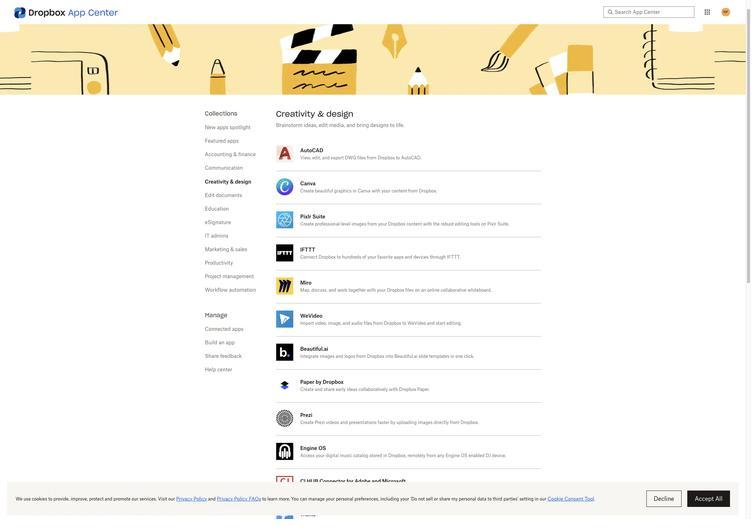 Task type: describe. For each thing, give the bounding box(es) containing it.
microsoft
[[382, 478, 406, 484]]

dropbox inside pixlr suite create professional-level images from your dropbox content with the robust editing tools on pixlr suite.
[[388, 222, 405, 226]]

ci hub connector for adobe and microsoft
[[300, 478, 406, 484]]

paper by dropbox create and share early ideas collaboratively with dropbox paper.
[[300, 379, 430, 392]]

and inside ci hub connector for adobe and microsoft link
[[372, 478, 381, 484]]

favorite
[[377, 255, 393, 259]]

1 vertical spatial creativity
[[205, 179, 229, 185]]

prezi create prezi videos and presentations faster by uploading images directly from dropbox.
[[300, 412, 479, 425]]

share feedback
[[205, 354, 242, 359]]

apps for featured apps
[[227, 139, 239, 144]]

0 vertical spatial wevideo
[[300, 313, 322, 319]]

dropbox. inside prezi create prezi videos and presentations faster by uploading images directly from dropbox.
[[461, 421, 479, 425]]

integrate
[[300, 355, 319, 359]]

1 horizontal spatial creativity
[[276, 109, 315, 119]]

faster
[[378, 421, 389, 425]]

help
[[205, 368, 216, 373]]

and inside prezi create prezi videos and presentations faster by uploading images directly from dropbox.
[[340, 421, 348, 425]]

apps for connected apps
[[232, 327, 243, 332]]

professional-
[[315, 222, 341, 226]]

0 vertical spatial canva
[[300, 180, 316, 187]]

autocad
[[300, 147, 323, 153]]

dropbox inside wevideo import video, image, and audio files from dropbox to wevideo and start editing.
[[384, 321, 401, 326]]

suite.
[[497, 222, 509, 226]]

sales
[[235, 247, 247, 252]]

help center link
[[205, 368, 232, 373]]

beautiful.ai integrate images and logos from dropbox into beautiful.ai slide templates in one click.
[[300, 346, 474, 359]]

from inside wevideo import video, image, and audio files from dropbox to wevideo and start editing.
[[373, 321, 383, 326]]

productivity link
[[205, 261, 233, 266]]

feedback
[[220, 354, 242, 359]]

import
[[300, 321, 314, 326]]

featured apps link
[[205, 139, 239, 144]]

Search App Center text field
[[615, 8, 690, 16]]

dropbox up share
[[323, 379, 344, 385]]

new apps spotlight
[[205, 125, 251, 130]]

spotlight
[[230, 125, 251, 130]]

0 vertical spatial pixlr
[[300, 214, 311, 220]]

dropbox left app
[[28, 7, 65, 18]]

autocad view, edit, and export dwg files from dropbox to autocad.
[[300, 147, 421, 160]]

your inside engine os access your digital music catalog stored in dropbox, remotely from any engine os enabled dj device.
[[316, 454, 325, 458]]

through
[[430, 255, 446, 259]]

create inside pixlr suite create professional-level images from your dropbox content with the robust editing tools on pixlr suite.
[[300, 222, 314, 226]]

app
[[226, 341, 235, 346]]

share
[[205, 354, 219, 359]]

enabled
[[469, 454, 485, 458]]

device.
[[492, 454, 506, 458]]

it
[[205, 234, 210, 239]]

hub
[[307, 478, 318, 484]]

ifttt connect dropbox to hundreds of your favorite apps and devices through ifttt.
[[300, 247, 460, 259]]

project management
[[205, 274, 254, 279]]

workflow
[[205, 288, 228, 293]]

1 horizontal spatial beautiful.ai
[[394, 355, 417, 359]]

center
[[88, 7, 118, 18]]

robust
[[441, 222, 454, 226]]

and left audio
[[343, 321, 350, 326]]

any
[[437, 454, 444, 458]]

miro
[[300, 280, 311, 286]]

editing
[[455, 222, 469, 226]]

build an app
[[205, 341, 235, 346]]

whiteboard.
[[468, 288, 492, 293]]

your for canva
[[382, 189, 390, 193]]

with inside canva create beautiful graphics in canva with your content from dropbox.
[[372, 189, 380, 193]]

devices
[[413, 255, 429, 259]]

files for wevideo
[[364, 321, 372, 326]]

wevideo import video, image, and audio files from dropbox to wevideo and start editing.
[[300, 313, 462, 326]]

esignature
[[205, 220, 231, 225]]

work
[[337, 288, 347, 293]]

help center
[[205, 368, 232, 373]]

start
[[436, 321, 445, 326]]

creativity & design link
[[205, 179, 251, 185]]

marketing & sales link
[[205, 247, 247, 252]]

share
[[324, 388, 335, 392]]

from inside autocad view, edit, and export dwg files from dropbox to autocad.
[[367, 156, 376, 160]]

connected apps
[[205, 327, 243, 332]]

new
[[205, 125, 216, 130]]

connect
[[300, 255, 317, 259]]

trakto
[[300, 511, 316, 518]]

workflow automation
[[205, 288, 256, 293]]

images inside beautiful.ai integrate images and logos from dropbox into beautiful.ai slide templates in one click.
[[320, 355, 334, 359]]

project management link
[[205, 274, 254, 279]]

documents
[[216, 193, 242, 198]]

management
[[223, 274, 254, 279]]

0 vertical spatial engine
[[300, 445, 317, 451]]

media,
[[329, 123, 345, 128]]

connected apps link
[[205, 327, 243, 332]]

dropbox inside beautiful.ai integrate images and logos from dropbox into beautiful.ai slide templates in one click.
[[367, 355, 384, 359]]

ci
[[300, 478, 306, 484]]

dropbox app center
[[28, 7, 118, 18]]

0 vertical spatial beautiful.ai
[[300, 346, 328, 352]]

for
[[347, 478, 353, 484]]

and inside 'miro map, discuss, and work together with your dropbox files on an online collaborative whiteboard.'
[[329, 288, 336, 293]]

ifttt.
[[447, 255, 460, 259]]

images inside pixlr suite create professional-level images from your dropbox content with the robust editing tools on pixlr suite.
[[352, 222, 366, 226]]

and left start
[[427, 321, 435, 326]]

content inside canva create beautiful graphics in canva with your content from dropbox.
[[392, 189, 407, 193]]

dropbox inside 'miro map, discuss, and work together with your dropbox files on an online collaborative whiteboard.'
[[387, 288, 404, 293]]

accounting & finance
[[205, 152, 256, 157]]

click.
[[464, 355, 474, 359]]

suite
[[312, 214, 325, 220]]

1 horizontal spatial os
[[461, 454, 467, 458]]

new apps spotlight link
[[205, 125, 251, 130]]

from inside pixlr suite create professional-level images from your dropbox content with the robust editing tools on pixlr suite.
[[367, 222, 377, 226]]

access
[[300, 454, 315, 458]]

bring
[[357, 123, 369, 128]]

editing.
[[446, 321, 462, 326]]

hundreds
[[342, 255, 361, 259]]

on inside 'miro map, discuss, and work together with your dropbox files on an online collaborative whiteboard.'
[[415, 288, 420, 293]]

ifttt
[[300, 247, 315, 253]]

export
[[331, 156, 344, 160]]

with inside pixlr suite create professional-level images from your dropbox content with the robust editing tools on pixlr suite.
[[423, 222, 432, 226]]



Task type: vqa. For each thing, say whether or not it's contained in the screenshot.
Acrobat
no



Task type: locate. For each thing, give the bounding box(es) containing it.
0 vertical spatial content
[[392, 189, 407, 193]]

files left 'online'
[[405, 288, 414, 293]]

from
[[367, 156, 376, 160], [408, 189, 418, 193], [367, 222, 377, 226], [373, 321, 383, 326], [356, 355, 366, 359], [450, 421, 459, 425], [427, 454, 436, 458]]

into
[[385, 355, 393, 359]]

to left hundreds
[[337, 255, 341, 259]]

and inside beautiful.ai integrate images and logos from dropbox into beautiful.ai slide templates in one click.
[[336, 355, 343, 359]]

build
[[205, 341, 217, 346]]

to inside autocad view, edit, and export dwg files from dropbox to autocad.
[[396, 156, 400, 160]]

&
[[318, 109, 324, 119], [233, 152, 237, 157], [230, 179, 234, 185], [230, 247, 234, 252]]

adobe
[[355, 478, 370, 484]]

by right the paper
[[316, 379, 322, 385]]

1 vertical spatial pixlr
[[487, 222, 496, 226]]

and left share
[[315, 388, 323, 392]]

graphics
[[334, 189, 352, 193]]

and right videos
[[340, 421, 348, 425]]

on left 'online'
[[415, 288, 420, 293]]

beautiful.ai right into
[[394, 355, 417, 359]]

and inside autocad view, edit, and export dwg files from dropbox to autocad.
[[322, 156, 330, 160]]

image,
[[328, 321, 341, 326]]

of
[[362, 255, 366, 259]]

0 horizontal spatial images
[[320, 355, 334, 359]]

1 horizontal spatial an
[[421, 288, 426, 293]]

featured apps
[[205, 139, 239, 144]]

beautiful.ai
[[300, 346, 328, 352], [394, 355, 417, 359]]

create inside paper by dropbox create and share early ideas collaboratively with dropbox paper.
[[300, 388, 314, 392]]

app
[[68, 7, 85, 18]]

to inside wevideo import video, image, and audio files from dropbox to wevideo and start editing.
[[402, 321, 406, 326]]

creativity & design up ideas,
[[276, 109, 353, 119]]

files for autocad
[[357, 156, 366, 160]]

digital
[[326, 454, 339, 458]]

by inside paper by dropbox create and share early ideas collaboratively with dropbox paper.
[[316, 379, 322, 385]]

apps inside ifttt connect dropbox to hundreds of your favorite apps and devices through ifttt.
[[394, 255, 404, 259]]

images right level at left
[[352, 222, 366, 226]]

& left sales
[[230, 247, 234, 252]]

and right adobe
[[372, 478, 381, 484]]

edit,
[[312, 156, 321, 160]]

brainstorm
[[276, 123, 302, 128]]

0 horizontal spatial an
[[219, 341, 224, 346]]

communication link
[[205, 166, 243, 171]]

share feedback link
[[205, 354, 242, 359]]

1 vertical spatial design
[[235, 179, 251, 185]]

pixlr suite create professional-level images from your dropbox content with the robust editing tools on pixlr suite.
[[300, 214, 509, 226]]

0 horizontal spatial dropbox.
[[419, 189, 437, 193]]

0 vertical spatial files
[[357, 156, 366, 160]]

0 horizontal spatial creativity & design
[[205, 179, 251, 185]]

create down suite on the top of page
[[300, 222, 314, 226]]

0 vertical spatial on
[[481, 222, 486, 226]]

connected
[[205, 327, 231, 332]]

2 vertical spatial images
[[418, 421, 433, 425]]

from inside engine os access your digital music catalog stored in dropbox, remotely from any engine os enabled dj device.
[[427, 454, 436, 458]]

and left bring
[[346, 123, 355, 128]]

designs
[[370, 123, 389, 128]]

prezi down the paper
[[300, 412, 312, 418]]

remotely
[[408, 454, 425, 458]]

with
[[372, 189, 380, 193], [423, 222, 432, 226], [367, 288, 376, 293], [389, 388, 398, 392]]

education link
[[205, 207, 229, 212]]

miro map, discuss, and work together with your dropbox files on an online collaborative whiteboard.
[[300, 280, 492, 293]]

1 horizontal spatial engine
[[446, 454, 460, 458]]

from left any
[[427, 454, 436, 458]]

1 vertical spatial beautiful.ai
[[394, 355, 417, 359]]

design up brainstorm ideas, edit media, and bring designs to life.
[[326, 109, 353, 119]]

with right collaboratively
[[389, 388, 398, 392]]

2 create from the top
[[300, 222, 314, 226]]

3 create from the top
[[300, 388, 314, 392]]

2 horizontal spatial in
[[450, 355, 454, 359]]

prezi
[[300, 412, 312, 418], [315, 421, 325, 425]]

apps for new apps spotlight
[[217, 125, 228, 130]]

1 vertical spatial wevideo
[[407, 321, 426, 326]]

to up beautiful.ai integrate images and logos from dropbox into beautiful.ai slide templates in one click.
[[402, 321, 406, 326]]

dj
[[486, 454, 491, 458]]

templates
[[429, 355, 449, 359]]

autocad.
[[401, 156, 421, 160]]

from right 'directly'
[[450, 421, 459, 425]]

wevideo left start
[[407, 321, 426, 326]]

1 vertical spatial images
[[320, 355, 334, 359]]

design
[[326, 109, 353, 119], [235, 179, 251, 185]]

online
[[427, 288, 440, 293]]

from inside canva create beautiful graphics in canva with your content from dropbox.
[[408, 189, 418, 193]]

your up pixlr suite create professional-level images from your dropbox content with the robust editing tools on pixlr suite.
[[382, 189, 390, 193]]

creativity & design down communication link
[[205, 179, 251, 185]]

images right integrate
[[320, 355, 334, 359]]

design up documents at top
[[235, 179, 251, 185]]

by right 'faster'
[[390, 421, 395, 425]]

automation
[[229, 288, 256, 293]]

os left enabled
[[461, 454, 467, 458]]

& for marketing & sales link
[[230, 247, 234, 252]]

prezi left videos
[[315, 421, 325, 425]]

marketing
[[205, 247, 229, 252]]

dropbox up wevideo import video, image, and audio files from dropbox to wevideo and start editing.
[[387, 288, 404, 293]]

0 horizontal spatial os
[[318, 445, 326, 451]]

collections
[[205, 110, 237, 117]]

the
[[433, 222, 440, 226]]

your right together at the left of page
[[377, 288, 386, 293]]

dropbox.
[[419, 189, 437, 193], [461, 421, 479, 425]]

1 vertical spatial dropbox.
[[461, 421, 479, 425]]

uploading
[[396, 421, 417, 425]]

on inside pixlr suite create professional-level images from your dropbox content with the robust editing tools on pixlr suite.
[[481, 222, 486, 226]]

apps up app
[[232, 327, 243, 332]]

an left 'online'
[[421, 288, 426, 293]]

1 horizontal spatial images
[[352, 222, 366, 226]]

with left the
[[423, 222, 432, 226]]

dropbox. inside canva create beautiful graphics in canva with your content from dropbox.
[[419, 189, 437, 193]]

in inside engine os access your digital music catalog stored in dropbox, remotely from any engine os enabled dj device.
[[383, 454, 387, 458]]

1 horizontal spatial by
[[390, 421, 395, 425]]

content inside pixlr suite create professional-level images from your dropbox content with the robust editing tools on pixlr suite.
[[407, 222, 422, 226]]

dropbox inside autocad view, edit, and export dwg files from dropbox to autocad.
[[378, 156, 395, 160]]

music
[[340, 454, 352, 458]]

0 horizontal spatial in
[[353, 189, 357, 193]]

trakto link
[[276, 502, 541, 519]]

with right together at the left of page
[[367, 288, 376, 293]]

4 create from the top
[[300, 421, 314, 425]]

engine os access your digital music catalog stored in dropbox, remotely from any engine os enabled dj device.
[[300, 445, 506, 458]]

with right graphics
[[372, 189, 380, 193]]

0 vertical spatial an
[[421, 288, 426, 293]]

your for pixlr suite
[[378, 222, 387, 226]]

wevideo up import
[[300, 313, 322, 319]]

files right dwg
[[357, 156, 366, 160]]

1 vertical spatial os
[[461, 454, 467, 458]]

0 horizontal spatial pixlr
[[300, 214, 311, 220]]

apps right new
[[217, 125, 228, 130]]

images left 'directly'
[[418, 421, 433, 425]]

content left the
[[407, 222, 422, 226]]

create left beautiful
[[300, 189, 314, 193]]

from up pixlr suite create professional-level images from your dropbox content with the robust editing tools on pixlr suite.
[[408, 189, 418, 193]]

on right tools
[[481, 222, 486, 226]]

creativity up 'brainstorm'
[[276, 109, 315, 119]]

0 horizontal spatial beautiful.ai
[[300, 346, 328, 352]]

from right dwg
[[367, 156, 376, 160]]

canva up beautiful
[[300, 180, 316, 187]]

beautiful.ai up integrate
[[300, 346, 328, 352]]

kp button
[[720, 6, 731, 18]]

apps up the accounting & finance at left
[[227, 139, 239, 144]]

center
[[217, 368, 232, 373]]

accounting
[[205, 152, 232, 157]]

0 horizontal spatial canva
[[300, 180, 316, 187]]

1 horizontal spatial canva
[[358, 189, 370, 193]]

logos
[[344, 355, 355, 359]]

files inside wevideo import video, image, and audio files from dropbox to wevideo and start editing.
[[364, 321, 372, 326]]

an inside 'miro map, discuss, and work together with your dropbox files on an online collaborative whiteboard.'
[[421, 288, 426, 293]]

to left autocad.
[[396, 156, 400, 160]]

engine right any
[[446, 454, 460, 458]]

apps right favorite
[[394, 255, 404, 259]]

stored
[[369, 454, 382, 458]]

1 horizontal spatial in
[[383, 454, 387, 458]]

video,
[[315, 321, 327, 326]]

by
[[316, 379, 322, 385], [390, 421, 395, 425]]

and right edit,
[[322, 156, 330, 160]]

marketing & sales
[[205, 247, 247, 252]]

1 horizontal spatial creativity & design
[[276, 109, 353, 119]]

1 horizontal spatial prezi
[[315, 421, 325, 425]]

dropbox up beautiful.ai integrate images and logos from dropbox into beautiful.ai slide templates in one click.
[[384, 321, 401, 326]]

admins
[[211, 234, 228, 239]]

2 vertical spatial files
[[364, 321, 372, 326]]

files inside autocad view, edit, and export dwg files from dropbox to autocad.
[[357, 156, 366, 160]]

with inside paper by dropbox create and share early ideas collaboratively with dropbox paper.
[[389, 388, 398, 392]]

in left one
[[450, 355, 454, 359]]

to left life.
[[390, 123, 395, 128]]

your inside ifttt connect dropbox to hundreds of your favorite apps and devices through ifttt.
[[367, 255, 376, 259]]

engine up "access"
[[300, 445, 317, 451]]

ci hub connector for adobe and microsoft link
[[276, 469, 541, 502]]

0 horizontal spatial by
[[316, 379, 322, 385]]

create inside prezi create prezi videos and presentations faster by uploading images directly from dropbox.
[[300, 421, 314, 425]]

create left videos
[[300, 421, 314, 425]]

canva
[[300, 180, 316, 187], [358, 189, 370, 193]]

and inside ifttt connect dropbox to hundreds of your favorite apps and devices through ifttt.
[[405, 255, 412, 259]]

0 vertical spatial in
[[353, 189, 357, 193]]

dropbox inside ifttt connect dropbox to hundreds of your favorite apps and devices through ifttt.
[[318, 255, 336, 259]]

0 horizontal spatial engine
[[300, 445, 317, 451]]

and left work
[[329, 288, 336, 293]]

kp
[[723, 10, 728, 14]]

1 horizontal spatial pixlr
[[487, 222, 496, 226]]

pixlr left suite.
[[487, 222, 496, 226]]

and inside paper by dropbox create and share early ideas collaboratively with dropbox paper.
[[315, 388, 323, 392]]

0 horizontal spatial creativity
[[205, 179, 229, 185]]

in right stored on the bottom of page
[[383, 454, 387, 458]]

finance
[[238, 152, 256, 157]]

1 horizontal spatial dropbox.
[[461, 421, 479, 425]]

1 horizontal spatial design
[[326, 109, 353, 119]]

0 vertical spatial dropbox.
[[419, 189, 437, 193]]

your inside canva create beautiful graphics in canva with your content from dropbox.
[[382, 189, 390, 193]]

dropbox. up the
[[419, 189, 437, 193]]

0 vertical spatial images
[[352, 222, 366, 226]]

by inside prezi create prezi videos and presentations faster by uploading images directly from dropbox.
[[390, 421, 395, 425]]

paper.
[[417, 388, 430, 392]]

0 vertical spatial creativity & design
[[276, 109, 353, 119]]

1 vertical spatial engine
[[446, 454, 460, 458]]

to inside ifttt connect dropbox to hundreds of your favorite apps and devices through ifttt.
[[337, 255, 341, 259]]

dropbox left autocad.
[[378, 156, 395, 160]]

2 vertical spatial in
[[383, 454, 387, 458]]

0 horizontal spatial prezi
[[300, 412, 312, 418]]

canva right graphics
[[358, 189, 370, 193]]

catalog
[[353, 454, 368, 458]]

files inside 'miro map, discuss, and work together with your dropbox files on an online collaborative whiteboard.'
[[405, 288, 414, 293]]

& up edit
[[318, 109, 324, 119]]

1 horizontal spatial wevideo
[[407, 321, 426, 326]]

& for accounting & finance link
[[233, 152, 237, 157]]

workflow automation link
[[205, 288, 256, 293]]

images inside prezi create prezi videos and presentations faster by uploading images directly from dropbox.
[[418, 421, 433, 425]]

dropbox. right 'directly'
[[461, 421, 479, 425]]

files right audio
[[364, 321, 372, 326]]

paper
[[300, 379, 314, 385]]

0 horizontal spatial wevideo
[[300, 313, 322, 319]]

0 vertical spatial os
[[318, 445, 326, 451]]

content up pixlr suite create professional-level images from your dropbox content with the robust editing tools on pixlr suite.
[[392, 189, 407, 193]]

with inside 'miro map, discuss, and work together with your dropbox files on an online collaborative whiteboard.'
[[367, 288, 376, 293]]

in right graphics
[[353, 189, 357, 193]]

& up documents at top
[[230, 179, 234, 185]]

dwg
[[345, 156, 356, 160]]

1 create from the top
[[300, 189, 314, 193]]

in inside canva create beautiful graphics in canva with your content from dropbox.
[[353, 189, 357, 193]]

1 vertical spatial in
[[450, 355, 454, 359]]

0 vertical spatial prezi
[[300, 412, 312, 418]]

from inside beautiful.ai integrate images and logos from dropbox into beautiful.ai slide templates in one click.
[[356, 355, 366, 359]]

dropbox up ifttt connect dropbox to hundreds of your favorite apps and devices through ifttt. at the top of the page
[[388, 222, 405, 226]]

your inside pixlr suite create professional-level images from your dropbox content with the robust editing tools on pixlr suite.
[[378, 222, 387, 226]]

0 vertical spatial by
[[316, 379, 322, 385]]

your inside 'miro map, discuss, and work together with your dropbox files on an online collaborative whiteboard.'
[[377, 288, 386, 293]]

brainstorm ideas, edit media, and bring designs to life.
[[276, 123, 404, 128]]

1 vertical spatial files
[[405, 288, 414, 293]]

1 vertical spatial creativity & design
[[205, 179, 251, 185]]

1 vertical spatial an
[[219, 341, 224, 346]]

from right level at left
[[367, 222, 377, 226]]

create inside canva create beautiful graphics in canva with your content from dropbox.
[[300, 189, 314, 193]]

0 horizontal spatial design
[[235, 179, 251, 185]]

1 horizontal spatial on
[[481, 222, 486, 226]]

your right of on the left
[[367, 255, 376, 259]]

productivity
[[205, 261, 233, 266]]

& left the finance in the left top of the page
[[233, 152, 237, 157]]

pixlr left suite on the top of page
[[300, 214, 311, 220]]

0 vertical spatial creativity
[[276, 109, 315, 119]]

1 vertical spatial canva
[[358, 189, 370, 193]]

content
[[392, 189, 407, 193], [407, 222, 422, 226]]

1 vertical spatial on
[[415, 288, 420, 293]]

from inside prezi create prezi videos and presentations faster by uploading images directly from dropbox.
[[450, 421, 459, 425]]

map,
[[300, 288, 310, 293]]

dropbox right connect
[[318, 255, 336, 259]]

pixlr
[[300, 214, 311, 220], [487, 222, 496, 226]]

an left app
[[219, 341, 224, 346]]

dropbox left into
[[367, 355, 384, 359]]

dropbox left paper.
[[399, 388, 416, 392]]

your left digital
[[316, 454, 325, 458]]

an
[[421, 288, 426, 293], [219, 341, 224, 346]]

and left devices
[[405, 255, 412, 259]]

from right logos
[[356, 355, 366, 359]]

your up ifttt connect dropbox to hundreds of your favorite apps and devices through ifttt. at the top of the page
[[378, 222, 387, 226]]

together
[[349, 288, 366, 293]]

project
[[205, 274, 221, 279]]

& for the creativity & design link
[[230, 179, 234, 185]]

os up digital
[[318, 445, 326, 451]]

0 vertical spatial design
[[326, 109, 353, 119]]

creativity & design
[[276, 109, 353, 119], [205, 179, 251, 185]]

in inside beautiful.ai integrate images and logos from dropbox into beautiful.ai slide templates in one click.
[[450, 355, 454, 359]]

1 vertical spatial by
[[390, 421, 395, 425]]

create down the paper
[[300, 388, 314, 392]]

1 vertical spatial prezi
[[315, 421, 325, 425]]

2 horizontal spatial images
[[418, 421, 433, 425]]

1 vertical spatial content
[[407, 222, 422, 226]]

your for miro
[[377, 288, 386, 293]]

0 horizontal spatial on
[[415, 288, 420, 293]]

from right audio
[[373, 321, 383, 326]]

edit
[[205, 193, 214, 198]]

creativity down communication link
[[205, 179, 229, 185]]

and left logos
[[336, 355, 343, 359]]



